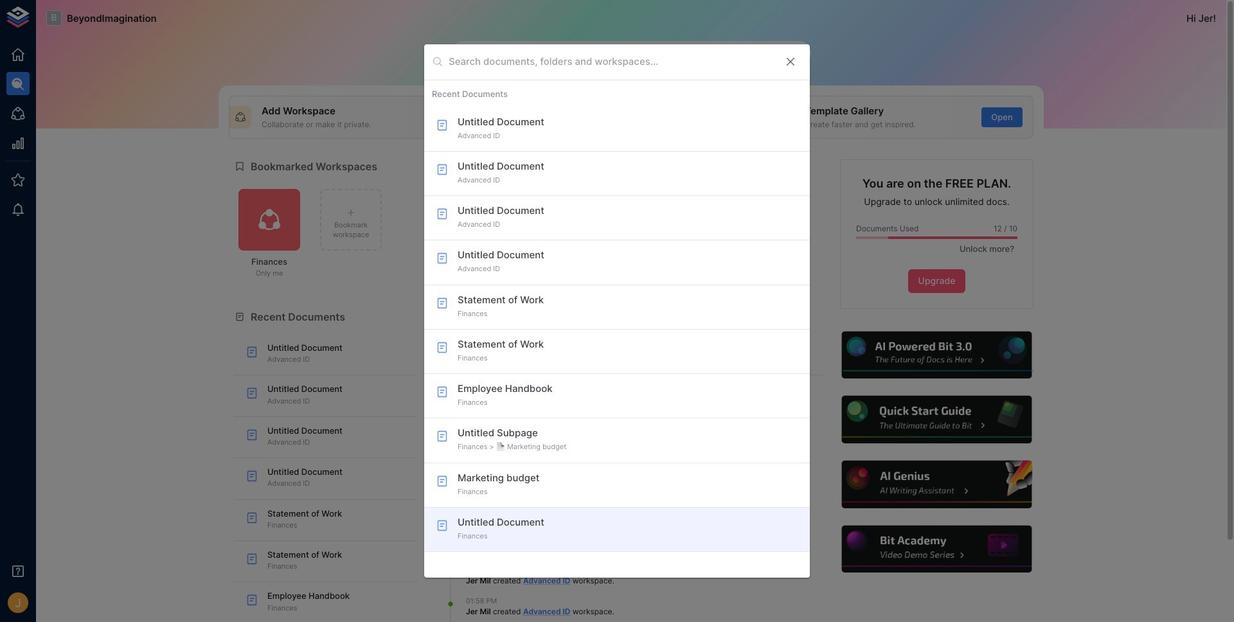 Task type: vqa. For each thing, say whether or not it's contained in the screenshot.
help image
yes



Task type: locate. For each thing, give the bounding box(es) containing it.
dialog
[[424, 44, 810, 578]]

help image
[[840, 330, 1034, 381], [840, 394, 1034, 445], [840, 459, 1034, 510], [840, 524, 1034, 575]]

2 help image from the top
[[840, 394, 1034, 445]]



Task type: describe. For each thing, give the bounding box(es) containing it.
4 help image from the top
[[840, 524, 1034, 575]]

3 help image from the top
[[840, 459, 1034, 510]]

1 help image from the top
[[840, 330, 1034, 381]]

Search documents, folders and workspaces... text field
[[449, 52, 774, 72]]



